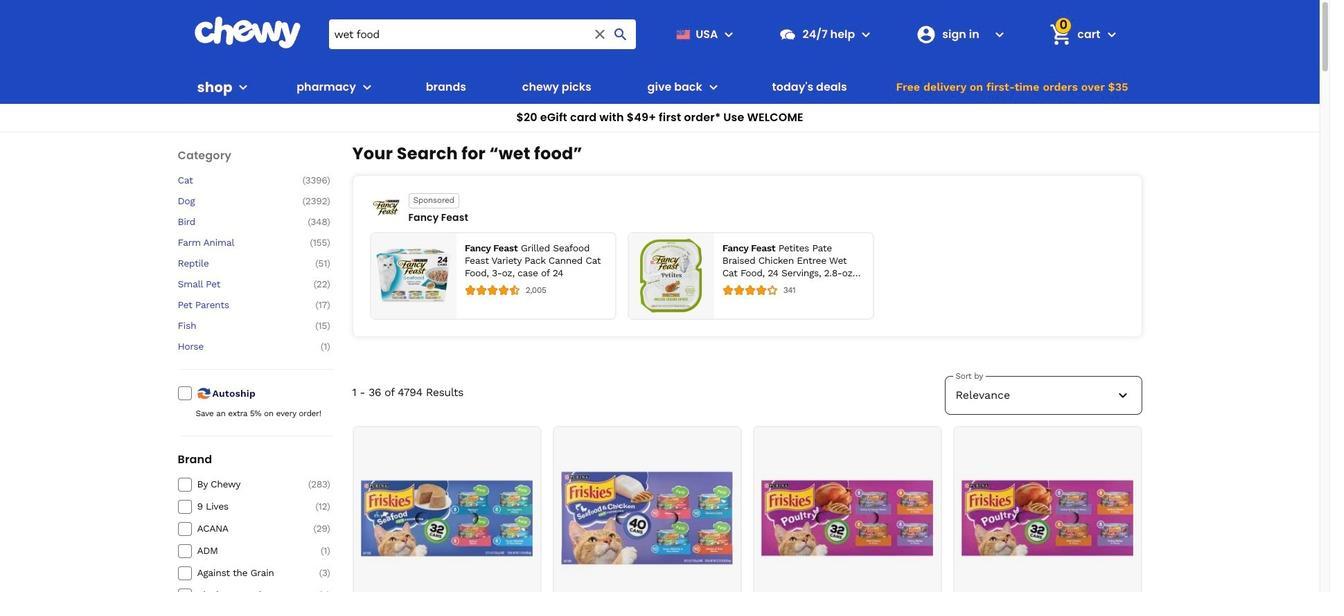 Task type: describe. For each thing, give the bounding box(es) containing it.
cart menu image
[[1104, 26, 1120, 43]]

give back menu image
[[705, 79, 722, 96]]

fancy feast grilled seafood feast variety pack canned cat food, 3-oz, case of 24 image
[[377, 239, 451, 313]]

purina friskies seafood favorites wet cat food variety pack, 5.5-oz can, case of 32 image
[[361, 433, 533, 593]]

pharmacy menu image
[[359, 79, 376, 96]]

delete search image
[[592, 26, 609, 43]]

items image
[[1049, 22, 1073, 47]]

2 friskies poultry variety pack canned cat food, 5.5-oz, case of 32 image from the left
[[962, 433, 1134, 593]]

fancy feast petites pate braised chicken entree wet cat food, 24 servings, 2.8-oz can, case of 12 image
[[634, 239, 709, 313]]

purina friskies seafood & chicken pate favorites variety pack wet cat food, 5.5-oz can, case of 40 image
[[561, 433, 733, 593]]

chewy support image
[[779, 25, 797, 43]]



Task type: locate. For each thing, give the bounding box(es) containing it.
menu image
[[721, 26, 738, 43], [235, 79, 252, 96]]

Product search field
[[329, 19, 636, 49]]

menu image down chewy home image
[[235, 79, 252, 96]]

menu image up give back menu image
[[721, 26, 738, 43]]

help menu image
[[858, 26, 875, 43]]

1 horizontal spatial menu image
[[721, 26, 738, 43]]

header image image
[[370, 198, 403, 217]]

0 horizontal spatial menu image
[[235, 79, 252, 96]]

0 horizontal spatial friskies poultry variety pack canned cat food, 5.5-oz, case of 32 image
[[762, 433, 933, 593]]

account menu image
[[992, 26, 1009, 43]]

0 vertical spatial menu image
[[721, 26, 738, 43]]

list
[[370, 232, 1125, 320]]

friskies poultry variety pack canned cat food, 5.5-oz, case of 32 image
[[762, 433, 933, 593], [962, 433, 1134, 593]]

chewy home image
[[194, 17, 301, 49]]

1 vertical spatial menu image
[[235, 79, 252, 96]]

1 horizontal spatial friskies poultry variety pack canned cat food, 5.5-oz, case of 32 image
[[962, 433, 1134, 593]]

Search text field
[[329, 19, 636, 49]]

site banner
[[0, 0, 1320, 132]]

1 friskies poultry variety pack canned cat food, 5.5-oz, case of 32 image from the left
[[762, 433, 933, 593]]

submit search image
[[613, 26, 630, 43]]



Task type: vqa. For each thing, say whether or not it's contained in the screenshot.
Change Region Menu image
no



